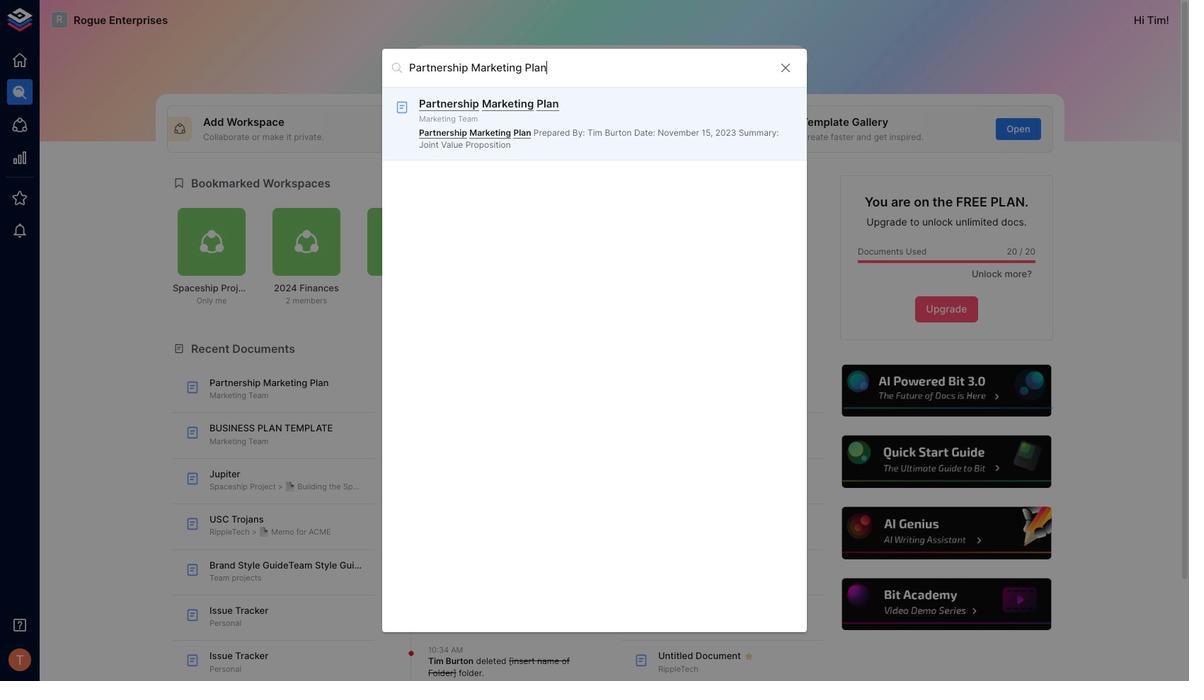 Task type: locate. For each thing, give the bounding box(es) containing it.
help image
[[840, 363, 1053, 419], [840, 434, 1053, 490], [840, 506, 1053, 562], [840, 577, 1053, 633]]

dialog
[[382, 49, 807, 633]]

3 help image from the top
[[840, 506, 1053, 562]]



Task type: vqa. For each thing, say whether or not it's contained in the screenshot.
Tim
no



Task type: describe. For each thing, give the bounding box(es) containing it.
4 help image from the top
[[840, 577, 1053, 633]]

Search documents, folders and workspaces... text field
[[409, 57, 767, 79]]

2 help image from the top
[[840, 434, 1053, 490]]

1 help image from the top
[[840, 363, 1053, 419]]



